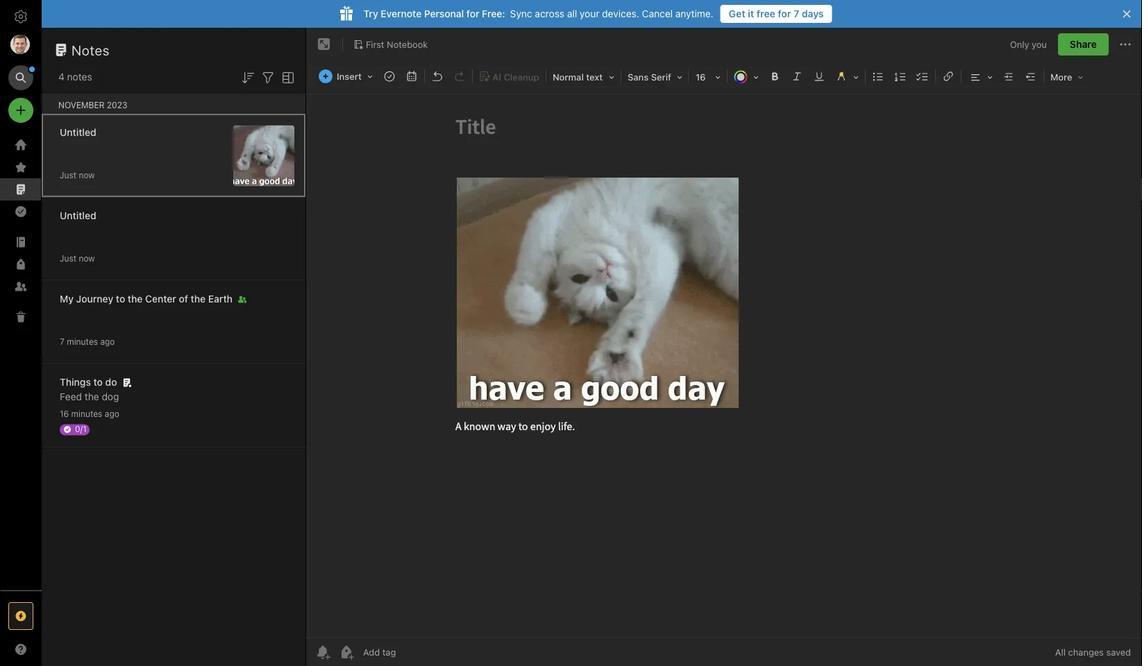 Task type: describe. For each thing, give the bounding box(es) containing it.
2 untitled from the top
[[60, 210, 96, 222]]

first notebook button
[[349, 35, 433, 54]]

for for 7
[[778, 8, 792, 19]]

outdent image
[[1022, 67, 1041, 86]]

your
[[580, 8, 600, 19]]

you
[[1032, 39, 1048, 50]]

journey
[[76, 294, 113, 305]]

4
[[58, 71, 65, 83]]

0 vertical spatial to
[[116, 294, 125, 305]]

sync
[[510, 8, 533, 19]]

note window element
[[306, 28, 1143, 667]]

notebook
[[387, 39, 428, 49]]

free
[[757, 8, 776, 19]]

indent image
[[1000, 67, 1019, 86]]

across
[[535, 8, 565, 19]]

italic image
[[788, 67, 807, 86]]

it
[[748, 8, 755, 19]]

2 horizontal spatial the
[[191, 294, 206, 305]]

normal
[[553, 72, 584, 82]]

for for free:
[[467, 8, 480, 19]]

16 minutes ago
[[60, 410, 119, 419]]

2 now from the top
[[79, 254, 95, 264]]

first
[[366, 39, 385, 49]]

anytime.
[[676, 8, 714, 19]]

task image
[[380, 67, 399, 86]]

16 for 16 minutes ago
[[60, 410, 69, 419]]

home image
[[13, 137, 29, 154]]

2 just from the top
[[60, 254, 76, 264]]

Font size field
[[691, 67, 726, 87]]

serif
[[651, 72, 672, 82]]

View options field
[[277, 68, 297, 86]]

settings image
[[13, 8, 29, 25]]

text
[[587, 72, 603, 82]]

only
[[1011, 39, 1030, 50]]

share button
[[1059, 33, 1110, 56]]

november
[[58, 100, 105, 110]]

try evernote personal for free: sync across all your devices. cancel anytime.
[[364, 8, 714, 19]]

0 horizontal spatial to
[[93, 377, 103, 388]]

2 just now from the top
[[60, 254, 95, 264]]

numbered list image
[[891, 67, 911, 86]]

try
[[364, 8, 378, 19]]

Add tag field
[[362, 647, 466, 659]]

share
[[1071, 39, 1098, 50]]

thumbnail image
[[233, 125, 295, 187]]

1 untitled from the top
[[60, 127, 96, 138]]

undo image
[[428, 67, 447, 86]]

16 for 16
[[696, 72, 706, 82]]

do
[[105, 377, 117, 388]]

Insert field
[[315, 67, 378, 86]]

1 horizontal spatial the
[[128, 294, 143, 305]]

Sort options field
[[240, 68, 256, 86]]

evernote
[[381, 8, 422, 19]]

2023
[[107, 100, 127, 110]]

add filters image
[[260, 69, 277, 86]]

normal text
[[553, 72, 603, 82]]

feed the dog
[[60, 391, 119, 403]]

saved
[[1107, 648, 1132, 658]]



Task type: locate. For each thing, give the bounding box(es) containing it.
click to expand image
[[36, 641, 46, 658]]

1 vertical spatial minutes
[[71, 410, 102, 419]]

1 just now from the top
[[60, 171, 95, 180]]

0 horizontal spatial 16
[[60, 410, 69, 419]]

for inside button
[[778, 8, 792, 19]]

Font family field
[[623, 67, 688, 87]]

earth
[[208, 294, 233, 305]]

7 minutes ago
[[60, 337, 115, 347]]

0/1
[[75, 425, 87, 435]]

Heading level field
[[548, 67, 620, 87]]

all changes saved
[[1056, 648, 1132, 658]]

insert link image
[[939, 67, 959, 86]]

16 inside "field"
[[696, 72, 706, 82]]

underline image
[[810, 67, 829, 86]]

untitled
[[60, 127, 96, 138], [60, 210, 96, 222]]

1 vertical spatial 7
[[60, 337, 64, 347]]

Add filters field
[[260, 68, 277, 86]]

the
[[128, 294, 143, 305], [191, 294, 206, 305], [85, 391, 99, 403]]

1 vertical spatial now
[[79, 254, 95, 264]]

0 vertical spatial just now
[[60, 171, 95, 180]]

free:
[[482, 8, 506, 19]]

More actions field
[[1118, 33, 1135, 56]]

expand note image
[[316, 36, 333, 53]]

1 vertical spatial untitled
[[60, 210, 96, 222]]

1 just from the top
[[60, 171, 76, 180]]

16 down feed
[[60, 410, 69, 419]]

0 horizontal spatial 7
[[60, 337, 64, 347]]

dog
[[102, 391, 119, 403]]

ago for 7 minutes ago
[[100, 337, 115, 347]]

for
[[467, 8, 480, 19], [778, 8, 792, 19]]

get it free for 7 days
[[729, 8, 824, 19]]

notes
[[67, 71, 92, 83]]

0 vertical spatial just
[[60, 171, 76, 180]]

16 right 'serif' in the top of the page
[[696, 72, 706, 82]]

bulleted list image
[[869, 67, 889, 86]]

16
[[696, 72, 706, 82], [60, 410, 69, 419]]

devices.
[[602, 8, 640, 19]]

1 horizontal spatial 16
[[696, 72, 706, 82]]

personal
[[424, 8, 464, 19]]

More field
[[1046, 67, 1089, 87]]

1 vertical spatial 16
[[60, 410, 69, 419]]

0 horizontal spatial the
[[85, 391, 99, 403]]

account image
[[10, 35, 30, 54]]

Highlight field
[[831, 67, 864, 87]]

center
[[145, 294, 176, 305]]

feed
[[60, 391, 82, 403]]

7 left days
[[794, 8, 800, 19]]

0 horizontal spatial for
[[467, 8, 480, 19]]

cancel
[[642, 8, 673, 19]]

days
[[802, 8, 824, 19]]

Alignment field
[[964, 67, 998, 87]]

ago for 16 minutes ago
[[105, 410, 119, 419]]

get it free for 7 days button
[[721, 5, 833, 23]]

my
[[60, 294, 74, 305]]

things
[[60, 377, 91, 388]]

all
[[1056, 648, 1066, 658]]

1 vertical spatial just
[[60, 254, 76, 264]]

for right "free"
[[778, 8, 792, 19]]

ago down 'dog'
[[105, 410, 119, 419]]

to
[[116, 294, 125, 305], [93, 377, 103, 388]]

my journey to the center of the earth
[[60, 294, 233, 305]]

add tag image
[[338, 645, 355, 661]]

minutes up things to do
[[67, 337, 98, 347]]

7 inside button
[[794, 8, 800, 19]]

calendar event image
[[402, 67, 422, 86]]

to right journey
[[116, 294, 125, 305]]

tree
[[0, 134, 42, 591]]

0 vertical spatial now
[[79, 171, 95, 180]]

the left center
[[128, 294, 143, 305]]

minutes
[[67, 337, 98, 347], [71, 410, 102, 419]]

1 for from the left
[[467, 8, 480, 19]]

things to do
[[60, 377, 117, 388]]

1 vertical spatial ago
[[105, 410, 119, 419]]

7 up the "things"
[[60, 337, 64, 347]]

checklist image
[[914, 67, 933, 86]]

more actions image
[[1118, 36, 1135, 53]]

just
[[60, 171, 76, 180], [60, 254, 76, 264]]

1 now from the top
[[79, 171, 95, 180]]

1 horizontal spatial for
[[778, 8, 792, 19]]

1 vertical spatial just now
[[60, 254, 95, 264]]

changes
[[1069, 648, 1105, 658]]

november 2023
[[58, 100, 127, 110]]

of
[[179, 294, 188, 305]]

1 vertical spatial to
[[93, 377, 103, 388]]

WHAT'S NEW field
[[0, 639, 42, 661]]

more
[[1051, 72, 1073, 82]]

7
[[794, 8, 800, 19], [60, 337, 64, 347]]

add a reminder image
[[315, 645, 331, 661]]

1 horizontal spatial to
[[116, 294, 125, 305]]

bold image
[[766, 67, 785, 86]]

sans serif
[[628, 72, 672, 82]]

1 horizontal spatial 7
[[794, 8, 800, 19]]

get
[[729, 8, 746, 19]]

2 for from the left
[[778, 8, 792, 19]]

0 vertical spatial minutes
[[67, 337, 98, 347]]

first notebook
[[366, 39, 428, 49]]

minutes for 16
[[71, 410, 102, 419]]

to left do
[[93, 377, 103, 388]]

minutes for 7
[[67, 337, 98, 347]]

0 vertical spatial ago
[[100, 337, 115, 347]]

the down things to do
[[85, 391, 99, 403]]

notes
[[72, 42, 110, 58]]

upgrade image
[[13, 609, 29, 625]]

only you
[[1011, 39, 1048, 50]]

just now
[[60, 171, 95, 180], [60, 254, 95, 264]]

all
[[567, 8, 577, 19]]

Account field
[[0, 31, 42, 58]]

for left the free:
[[467, 8, 480, 19]]

0 vertical spatial 7
[[794, 8, 800, 19]]

Note Editor text field
[[306, 94, 1143, 638]]

0 vertical spatial 16
[[696, 72, 706, 82]]

Font color field
[[729, 67, 764, 87]]

ago
[[100, 337, 115, 347], [105, 410, 119, 419]]

0 vertical spatial untitled
[[60, 127, 96, 138]]

minutes up the 0/1 at the bottom of the page
[[71, 410, 102, 419]]

insert
[[337, 71, 362, 82]]

ago up do
[[100, 337, 115, 347]]

now
[[79, 171, 95, 180], [79, 254, 95, 264]]

sans
[[628, 72, 649, 82]]

4 notes
[[58, 71, 92, 83]]

the right the of
[[191, 294, 206, 305]]



Task type: vqa. For each thing, say whether or not it's contained in the screenshot.
the to the left
yes



